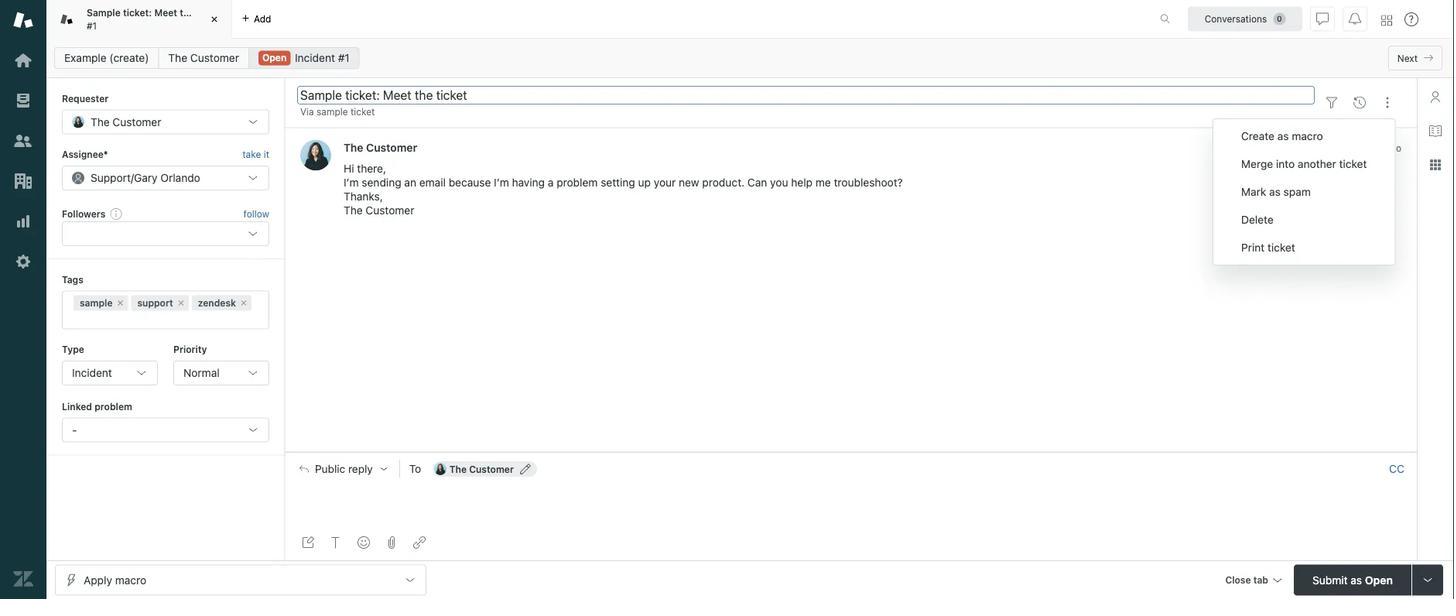 Task type: locate. For each thing, give the bounding box(es) containing it.
ticket:
[[123, 7, 152, 18]]

problem
[[557, 176, 598, 189], [95, 401, 132, 412]]

sending
[[362, 176, 402, 189]]

sample ticket: meet the ticket #1
[[87, 7, 223, 31]]

ticket right print at the right of page
[[1268, 241, 1296, 254]]

1 vertical spatial incident
[[72, 367, 112, 379]]

ticket right 'the'
[[197, 7, 223, 18]]

followers
[[62, 208, 105, 219]]

1 horizontal spatial the customer link
[[344, 141, 417, 154]]

a
[[548, 176, 554, 189]]

the customer up there,
[[344, 141, 417, 154]]

you
[[771, 176, 789, 189]]

as
[[1278, 130, 1290, 142], [1270, 185, 1281, 198], [1351, 574, 1363, 587]]

1 vertical spatial #1
[[338, 51, 350, 64]]

spam
[[1284, 185, 1311, 198]]

customer down sending on the left top of page
[[366, 204, 415, 217]]

1 horizontal spatial incident
[[295, 51, 335, 64]]

open left displays possible ticket submission types image in the bottom right of the page
[[1366, 574, 1394, 587]]

support / gary orlando
[[91, 171, 200, 184]]

tab containing sample ticket: meet the ticket
[[46, 0, 232, 39]]

meet
[[154, 7, 177, 18]]

0 horizontal spatial problem
[[95, 401, 132, 412]]

customer down close icon
[[190, 51, 239, 64]]

ticket down the minutes
[[1340, 158, 1368, 170]]

the customer link
[[158, 47, 249, 69], [344, 141, 417, 154]]

1 horizontal spatial i'm
[[494, 176, 509, 189]]

sample
[[317, 106, 348, 117], [80, 298, 113, 309]]

the right customer@example.com image
[[450, 464, 467, 475]]

me
[[816, 176, 831, 189]]

problem down incident popup button
[[95, 401, 132, 412]]

take
[[243, 149, 261, 160]]

gary
[[134, 171, 158, 184]]

filter image
[[1326, 97, 1339, 109]]

draft mode image
[[302, 537, 314, 549]]

0 vertical spatial as
[[1278, 130, 1290, 142]]

cc
[[1390, 463, 1405, 475]]

incident
[[295, 51, 335, 64], [72, 367, 112, 379]]

the customer link up there,
[[344, 141, 417, 154]]

hide composer image
[[845, 446, 857, 458]]

normal button
[[173, 361, 269, 386]]

open inside secondary element
[[262, 52, 287, 63]]

0 horizontal spatial #1
[[87, 20, 97, 31]]

merge into another ticket menu item
[[1214, 150, 1396, 178]]

as for mark
[[1270, 185, 1281, 198]]

remove image
[[176, 299, 186, 308]]

i'm left having
[[494, 176, 509, 189]]

the down requester
[[91, 115, 110, 128]]

the customer down requester
[[91, 115, 161, 128]]

add link (cmd k) image
[[413, 537, 426, 549]]

there,
[[357, 162, 386, 175]]

0 horizontal spatial remove image
[[116, 299, 125, 308]]

1 remove image from the left
[[116, 299, 125, 308]]

2 remove image from the left
[[239, 299, 249, 308]]

open
[[262, 52, 287, 63], [1366, 574, 1394, 587]]

macro right apply at the bottom of the page
[[115, 574, 146, 587]]

the
[[168, 51, 187, 64], [91, 115, 110, 128], [344, 141, 364, 154], [344, 204, 363, 217], [450, 464, 467, 475]]

customer up there,
[[366, 141, 417, 154]]

get started image
[[13, 50, 33, 70]]

i'm down hi
[[344, 176, 359, 189]]

incident inside secondary element
[[295, 51, 335, 64]]

0 vertical spatial incident
[[295, 51, 335, 64]]

create
[[1242, 130, 1275, 142]]

customers image
[[13, 131, 33, 151]]

the inside 'requester' element
[[91, 115, 110, 128]]

macro up merge into another ticket
[[1292, 130, 1324, 142]]

the down thanks,
[[344, 204, 363, 217]]

support
[[137, 298, 173, 309]]

as right create
[[1278, 130, 1290, 142]]

0 vertical spatial problem
[[557, 176, 598, 189]]

the customer link down close icon
[[158, 47, 249, 69]]

the customer inside 'requester' element
[[91, 115, 161, 128]]

customer inside secondary element
[[190, 51, 239, 64]]

as for submit
[[1351, 574, 1363, 587]]

an
[[404, 176, 417, 189]]

#1 inside secondary element
[[338, 51, 350, 64]]

problem right a
[[557, 176, 598, 189]]

add attachment image
[[386, 537, 398, 549]]

the customer right customer@example.com image
[[450, 464, 514, 475]]

1 horizontal spatial open
[[1366, 574, 1394, 587]]

follow button
[[244, 207, 269, 221]]

2 i'm from the left
[[494, 176, 509, 189]]

sample right via
[[317, 106, 348, 117]]

your
[[654, 176, 676, 189]]

0 horizontal spatial macro
[[115, 574, 146, 587]]

via sample ticket
[[300, 106, 375, 117]]

troubleshoot?
[[834, 176, 903, 189]]

main element
[[0, 0, 46, 599]]

0 vertical spatial macro
[[1292, 130, 1324, 142]]

problem inside hi there, i'm sending an email because i'm having a problem setting up your new product. can you help me troubleshoot? thanks, the customer
[[557, 176, 598, 189]]

incident for incident
[[72, 367, 112, 379]]

mark as spam menu item
[[1214, 178, 1396, 206]]

0 horizontal spatial open
[[262, 52, 287, 63]]

secondary element
[[46, 43, 1455, 74]]

#1 up via sample ticket
[[338, 51, 350, 64]]

zendesk image
[[13, 569, 33, 589]]

example (create) button
[[54, 47, 159, 69]]

1 vertical spatial sample
[[80, 298, 113, 309]]

remove image left support
[[116, 299, 125, 308]]

1 horizontal spatial remove image
[[239, 299, 249, 308]]

close image
[[207, 12, 222, 27]]

button displays agent's chat status as invisible. image
[[1317, 13, 1329, 25]]

0 horizontal spatial incident
[[72, 367, 112, 379]]

add button
[[232, 0, 281, 38]]

linked problem element
[[62, 418, 269, 442]]

33
[[1334, 142, 1346, 153]]

reply
[[348, 463, 373, 475]]

mark as spam
[[1242, 185, 1311, 198]]

the customer down close icon
[[168, 51, 239, 64]]

ticket actions image
[[1382, 97, 1394, 109]]

conversations button
[[1188, 7, 1303, 31]]

create as macro
[[1242, 130, 1324, 142]]

as right submit
[[1351, 574, 1363, 587]]

as right mark
[[1270, 185, 1281, 198]]

1 horizontal spatial sample
[[317, 106, 348, 117]]

0 horizontal spatial sample
[[80, 298, 113, 309]]

customer left the "edit user" icon
[[469, 464, 514, 475]]

0 horizontal spatial the customer link
[[158, 47, 249, 69]]

because
[[449, 176, 491, 189]]

remove image right zendesk
[[239, 299, 249, 308]]

2 vertical spatial as
[[1351, 574, 1363, 587]]

0 vertical spatial sample
[[317, 106, 348, 117]]

(create)
[[109, 51, 149, 64]]

#1 down sample
[[87, 20, 97, 31]]

#1 inside sample ticket: meet the ticket #1
[[87, 20, 97, 31]]

close tab button
[[1219, 565, 1288, 598]]

normal
[[183, 367, 220, 379]]

knowledge image
[[1430, 125, 1442, 137]]

follow
[[244, 208, 269, 219]]

ticket
[[197, 7, 223, 18], [351, 106, 375, 117], [1340, 158, 1368, 170], [1268, 241, 1296, 254]]

the customer inside secondary element
[[168, 51, 239, 64]]

customer up the /
[[113, 115, 161, 128]]

sample down tags
[[80, 298, 113, 309]]

apply macro
[[84, 574, 146, 587]]

incident up via
[[295, 51, 335, 64]]

incident for incident #1
[[295, 51, 335, 64]]

priority
[[173, 344, 207, 355]]

setting
[[601, 176, 636, 189]]

to
[[409, 463, 421, 475]]

submit as open
[[1313, 574, 1394, 587]]

1 vertical spatial as
[[1270, 185, 1281, 198]]

customer inside 'requester' element
[[113, 115, 161, 128]]

1 horizontal spatial macro
[[1292, 130, 1324, 142]]

submit
[[1313, 574, 1348, 587]]

help
[[792, 176, 813, 189]]

via
[[300, 106, 314, 117]]

thanks,
[[344, 190, 383, 203]]

-
[[72, 423, 77, 436]]

having
[[512, 176, 545, 189]]

notifications image
[[1350, 13, 1362, 25]]

incident inside popup button
[[72, 367, 112, 379]]

insert emojis image
[[358, 537, 370, 549]]

type
[[62, 344, 84, 355]]

the down sample ticket: meet the ticket #1
[[168, 51, 187, 64]]

macro
[[1292, 130, 1324, 142], [115, 574, 146, 587]]

open down add in the left top of the page
[[262, 52, 287, 63]]

#1
[[87, 20, 97, 31], [338, 51, 350, 64]]

incident #1
[[295, 51, 350, 64]]

0 vertical spatial open
[[262, 52, 287, 63]]

customer
[[190, 51, 239, 64], [113, 115, 161, 128], [366, 141, 417, 154], [366, 204, 415, 217], [469, 464, 514, 475]]

support
[[91, 171, 131, 184]]

0 vertical spatial the customer link
[[158, 47, 249, 69]]

1 horizontal spatial #1
[[338, 51, 350, 64]]

1 vertical spatial problem
[[95, 401, 132, 412]]

views image
[[13, 91, 33, 111]]

Subject field
[[297, 86, 1315, 105]]

public
[[315, 463, 346, 475]]

conversations
[[1205, 14, 1268, 24]]

incident down type
[[72, 367, 112, 379]]

1 horizontal spatial problem
[[557, 176, 598, 189]]

tab
[[46, 0, 232, 39]]

menu
[[1213, 118, 1396, 266]]

1 vertical spatial macro
[[115, 574, 146, 587]]

remove image
[[116, 299, 125, 308], [239, 299, 249, 308]]

0 horizontal spatial i'm
[[344, 176, 359, 189]]

0 vertical spatial #1
[[87, 20, 97, 31]]

the customer
[[168, 51, 239, 64], [91, 115, 161, 128], [344, 141, 417, 154], [450, 464, 514, 475]]

ticket inside print ticket menu item
[[1268, 241, 1296, 254]]



Task type: vqa. For each thing, say whether or not it's contained in the screenshot.
2 0
no



Task type: describe. For each thing, give the bounding box(es) containing it.
1 i'm from the left
[[344, 176, 359, 189]]

1 vertical spatial the customer link
[[344, 141, 417, 154]]

another
[[1298, 158, 1337, 170]]

can
[[748, 176, 768, 189]]

assignee*
[[62, 149, 108, 160]]

ago
[[1386, 142, 1402, 153]]

avatar image
[[300, 140, 331, 171]]

assignee* element
[[62, 166, 269, 190]]

info on adding followers image
[[110, 207, 123, 220]]

customer@example.com image
[[434, 463, 447, 475]]

requester
[[62, 93, 109, 104]]

into
[[1277, 158, 1296, 170]]

admin image
[[13, 252, 33, 272]]

apps image
[[1430, 159, 1442, 171]]

/
[[131, 171, 134, 184]]

remove image for sample
[[116, 299, 125, 308]]

take it button
[[243, 147, 269, 162]]

organizations image
[[13, 171, 33, 191]]

1 vertical spatial open
[[1366, 574, 1394, 587]]

the inside secondary element
[[168, 51, 187, 64]]

print ticket menu item
[[1214, 234, 1396, 262]]

minutes
[[1349, 142, 1383, 153]]

33 minutes ago
[[1334, 142, 1402, 153]]

it
[[264, 149, 269, 160]]

next button
[[1389, 46, 1443, 70]]

zendesk products image
[[1382, 15, 1393, 26]]

close tab
[[1226, 575, 1269, 586]]

close
[[1226, 575, 1252, 586]]

create as macro menu item
[[1214, 122, 1396, 150]]

print ticket
[[1242, 241, 1296, 254]]

displays possible ticket submission types image
[[1422, 574, 1435, 587]]

tags
[[62, 274, 83, 285]]

public reply button
[[286, 453, 399, 485]]

public reply
[[315, 463, 373, 475]]

the up hi
[[344, 141, 364, 154]]

the inside hi there, i'm sending an email because i'm having a problem setting up your new product. can you help me troubleshoot? thanks, the customer
[[344, 204, 363, 217]]

print
[[1242, 241, 1265, 254]]

product.
[[703, 176, 745, 189]]

linked problem
[[62, 401, 132, 412]]

macro inside menu item
[[1292, 130, 1324, 142]]

merge into another ticket
[[1242, 158, 1368, 170]]

reporting image
[[13, 211, 33, 232]]

merge
[[1242, 158, 1274, 170]]

the customer link inside secondary element
[[158, 47, 249, 69]]

take it
[[243, 149, 269, 160]]

customer inside hi there, i'm sending an email because i'm having a problem setting up your new product. can you help me troubleshoot? thanks, the customer
[[366, 204, 415, 217]]

example (create)
[[64, 51, 149, 64]]

delete
[[1242, 213, 1274, 226]]

remove image for zendesk
[[239, 299, 249, 308]]

delete menu item
[[1214, 206, 1396, 234]]

menu containing create as macro
[[1213, 118, 1396, 266]]

example
[[64, 51, 107, 64]]

zendesk
[[198, 298, 236, 309]]

events image
[[1354, 97, 1367, 109]]

ticket right via
[[351, 106, 375, 117]]

ticket inside sample ticket: meet the ticket #1
[[197, 7, 223, 18]]

up
[[638, 176, 651, 189]]

mark
[[1242, 185, 1267, 198]]

customer context image
[[1430, 91, 1442, 103]]

zendesk support image
[[13, 10, 33, 30]]

apply
[[84, 574, 112, 587]]

the
[[180, 7, 195, 18]]

add
[[254, 14, 271, 24]]

tabs tab list
[[46, 0, 1144, 39]]

new
[[679, 176, 700, 189]]

ticket inside merge into another ticket menu item
[[1340, 158, 1368, 170]]

linked
[[62, 401, 92, 412]]

edit user image
[[520, 464, 531, 475]]

hi
[[344, 162, 354, 175]]

hi there, i'm sending an email because i'm having a problem setting up your new product. can you help me troubleshoot? thanks, the customer
[[344, 162, 903, 217]]

sample
[[87, 7, 121, 18]]

followers element
[[62, 222, 269, 246]]

next
[[1398, 53, 1418, 63]]

get help image
[[1405, 12, 1419, 26]]

requester element
[[62, 109, 269, 134]]

incident button
[[62, 361, 158, 386]]

email
[[419, 176, 446, 189]]

as for create
[[1278, 130, 1290, 142]]

cc button
[[1390, 462, 1405, 476]]

orlando
[[161, 171, 200, 184]]

format text image
[[330, 537, 342, 549]]

33 minutes ago text field
[[1334, 142, 1402, 153]]

tab
[[1254, 575, 1269, 586]]



